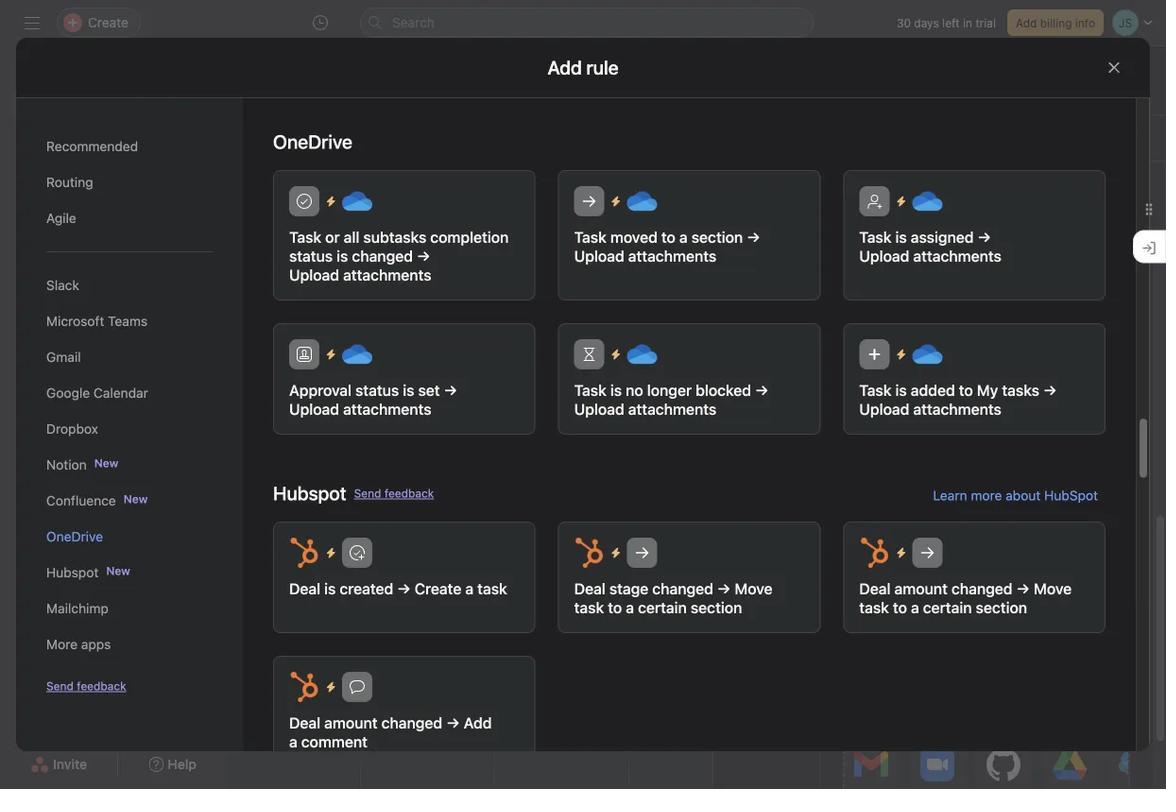 Task type: describe. For each thing, give the bounding box(es) containing it.
inbox link
[[11, 118, 215, 148]]

draft
[[914, 247, 941, 260]]

fields
[[760, 251, 789, 264]]

task moved to a section → upload attachments
[[574, 228, 760, 265]]

agile
[[46, 210, 76, 226]]

amount for task
[[894, 580, 948, 598]]

goals link
[[11, 266, 215, 297]]

with
[[1008, 563, 1034, 579]]

task or all subtasks completion status is changed → upload attachments button
[[273, 170, 535, 300]]

reporting
[[49, 213, 109, 229]]

10
[[744, 251, 756, 264]]

close details image
[[1124, 187, 1139, 202]]

inbox
[[49, 125, 82, 141]]

moved
[[610, 228, 658, 246]]

apps
[[81, 636, 111, 652]]

slack
[[46, 277, 79, 293]]

learn more about hubspot
[[933, 488, 1098, 503]]

hubspot for hubspot new
[[46, 565, 99, 580]]

recommended
[[46, 138, 138, 154]]

no
[[626, 381, 643, 399]]

add billing info
[[1016, 16, 1095, 29]]

task for task moved to a section → upload attachments
[[574, 228, 606, 246]]

is for deal is created → create a task
[[324, 580, 336, 598]]

hubspot image for deal amount changed → add a comment
[[289, 672, 319, 702]]

send inside hubspot send feedback
[[354, 487, 381, 500]]

more
[[46, 636, 78, 652]]

add app
[[968, 631, 1028, 649]]

projects
[[23, 309, 74, 325]]

a comment
[[289, 733, 368, 751]]

task moved to a section → upload attachments button
[[558, 170, 821, 300]]

fri 20
[[913, 171, 943, 216]]

high
[[996, 368, 1021, 381]]

work
[[978, 263, 1008, 278]]

workflows
[[943, 563, 1005, 579]]

approval
[[289, 381, 352, 399]]

add app button
[[835, 610, 1138, 789]]

google
[[46, 385, 90, 401]]

send feedback link for onedrive
[[354, 485, 434, 502]]

left
[[942, 16, 960, 29]]

deal for deal amount changed → add a comment
[[289, 714, 320, 732]]

20
[[920, 194, 943, 216]]

17
[[510, 194, 529, 216]]

move for deal stage changed → move task to a certain section
[[735, 580, 772, 598]]

about
[[1006, 488, 1041, 503]]

insights element
[[0, 172, 227, 300]]

global element
[[0, 46, 227, 160]]

upload attachments inside task is assigned → upload attachments button
[[859, 247, 1002, 265]]

to inside deal amount changed → move task to a certain section
[[893, 599, 907, 617]]

0 horizontal spatial your
[[948, 263, 975, 278]]

mailchimp button
[[46, 591, 213, 626]]

0 horizontal spatial project
[[154, 342, 197, 357]]

my tasks link
[[11, 88, 215, 118]]

google calendar
[[46, 385, 148, 401]]

1 horizontal spatial project
[[944, 247, 982, 260]]

hubspot image for deal amount changed → move task to a certain section
[[859, 538, 889, 568]]

invite
[[53, 756, 87, 772]]

set
[[418, 381, 440, 399]]

onedrive button
[[46, 519, 213, 555]]

deal is created → create a task
[[289, 580, 507, 598]]

hubspot send feedback
[[273, 482, 434, 504]]

my for my tasks
[[49, 95, 68, 111]]

updated
[[918, 366, 969, 381]]

amount for a comment
[[324, 714, 378, 732]]

a inside deal amount changed → move task to a certain section
[[911, 599, 919, 617]]

billing
[[1040, 16, 1072, 29]]

routing
[[46, 174, 93, 190]]

microsoft teams
[[46, 313, 148, 329]]

upload attachments inside task is added to my tasks → upload attachments
[[859, 400, 1002, 418]]

assigned
[[911, 228, 974, 246]]

blocked
[[696, 381, 751, 399]]

team
[[843, 584, 873, 600]]

customize button
[[1055, 67, 1143, 94]]

0 horizontal spatial apps
[[753, 436, 780, 449]]

hubspot new
[[46, 564, 130, 580]]

→ inside task or all subtasks completion status is changed → upload attachments
[[417, 247, 430, 265]]

certain section for amount
[[923, 599, 1027, 617]]

changed for deal amount changed → add a comment
[[381, 714, 442, 732]]

add rule
[[547, 56, 619, 78]]

add rule
[[968, 310, 1027, 328]]

task is no longer blocked → upload attachments button
[[558, 323, 821, 435]]

is for task is no longer blocked → upload attachments
[[610, 381, 622, 399]]

task for task or all subtasks completion status is changed → upload attachments
[[289, 228, 321, 246]]

task is added to my tasks → upload attachments
[[859, 381, 1057, 418]]

deal for deal is created → create a task
[[289, 580, 320, 598]]

thu
[[779, 171, 804, 184]]

a down rules
[[871, 263, 878, 278]]

→ inside task moved to a section → upload attachments
[[747, 228, 760, 246]]

is for task is assigned → upload attachments
[[895, 228, 907, 246]]

invite button
[[18, 747, 99, 781]]

draft project brief
[[914, 247, 1009, 260]]

→ inside task is added to my tasks → upload attachments
[[1043, 381, 1057, 399]]

insights button
[[0, 180, 72, 198]]

1 vertical spatial the
[[909, 584, 929, 600]]

tasks inside task is added to my tasks → upload attachments
[[1002, 381, 1039, 399]]

team button
[[0, 376, 56, 395]]

automatically.
[[1045, 263, 1129, 278]]

wed 18
[[644, 171, 671, 216]]

app
[[1000, 631, 1028, 649]]

onedrive image for no
[[627, 339, 657, 369]]

search button
[[360, 8, 814, 38]]

add inside deal amount changed → add a comment
[[464, 714, 492, 732]]

30
[[897, 16, 911, 29]]

onedrive image for assigned
[[912, 186, 942, 216]]

to left "high"
[[973, 366, 985, 381]]

subtasks
[[363, 228, 426, 246]]

changed for deal stage changed → move task to a certain section
[[652, 580, 713, 598]]

1 vertical spatial customize
[[843, 183, 933, 205]]

deal amount changed → add a comment
[[289, 714, 492, 751]]

task inside deal amount changed → move task to a certain section
[[859, 599, 889, 617]]

my inside task is added to my tasks → upload attachments
[[977, 381, 998, 399]]

→ inside deal amount changed → add a comment
[[446, 714, 460, 732]]

deal is created → create a task button
[[273, 522, 535, 633]]

list
[[310, 89, 333, 105]]

approval status is set → upload attachments
[[289, 381, 457, 418]]

thu 19
[[779, 171, 804, 216]]

new for notion
[[94, 456, 118, 470]]

to left get
[[908, 263, 920, 278]]

projects element
[[0, 300, 227, 369]]

sat
[[1047, 171, 1070, 184]]

onedrive image for all
[[342, 186, 372, 216]]

1 horizontal spatial rule
[[1000, 310, 1027, 328]]

0 vertical spatial onedrive
[[273, 130, 352, 153]]



Task type: locate. For each thing, give the bounding box(es) containing it.
longer
[[647, 381, 692, 399]]

is inside task is assigned → upload attachments
[[895, 228, 907, 246]]

task left no
[[574, 381, 606, 399]]

2 vertical spatial new
[[106, 564, 130, 577]]

send feedback link
[[354, 485, 434, 502], [46, 678, 126, 695]]

upload attachments inside approval status is set → upload attachments
[[289, 400, 431, 418]]

your right tools in the right bottom of the page
[[1094, 563, 1121, 579]]

0 horizontal spatial calendar
[[93, 385, 148, 401]]

new inside the "notion new"
[[94, 456, 118, 470]]

to down integrated
[[893, 599, 907, 617]]

onedrive image inside approval status is set → upload attachments button
[[342, 339, 372, 369]]

send feedback link up the deal is created → create a task button
[[354, 485, 434, 502]]

is inside task is added to my tasks → upload attachments
[[895, 381, 907, 399]]

upload attachments down moved
[[574, 247, 716, 265]]

1 vertical spatial onedrive
[[46, 529, 103, 544]]

sun
[[242, 171, 267, 184]]

mailchimp
[[46, 601, 109, 616]]

calendar link
[[415, 89, 471, 114]]

onedrive image inside task or all subtasks completion status is changed → upload attachments button
[[342, 186, 372, 216]]

new
[[94, 456, 118, 470], [124, 492, 148, 506], [106, 564, 130, 577]]

0 vertical spatial send
[[354, 487, 381, 500]]

onedrive image up added
[[912, 339, 942, 369]]

is left no
[[610, 381, 622, 399]]

is right rules
[[895, 228, 907, 246]]

changed for deal amount changed → move task to a certain section
[[952, 580, 1013, 598]]

functional
[[90, 342, 151, 357]]

is for task is added to my tasks → upload attachments
[[895, 381, 907, 399]]

0 horizontal spatial amount
[[324, 714, 378, 732]]

0 horizontal spatial status
[[289, 247, 333, 265]]

1 vertical spatial new
[[124, 492, 148, 506]]

onedrive image left 16 on the left top
[[342, 186, 372, 216]]

stage
[[609, 580, 648, 598]]

upload attachments inside task moved to a section → upload attachments
[[574, 247, 716, 265]]

30 days left in trial
[[897, 16, 996, 29]]

task left assigned
[[859, 228, 892, 246]]

deal up a comment
[[289, 714, 320, 732]]

1 vertical spatial project
[[154, 342, 197, 357]]

task left added
[[859, 381, 892, 399]]

hubspot image inside deal amount changed → move task to a certain section button
[[859, 538, 889, 568]]

notion new
[[46, 456, 118, 472]]

1 vertical spatial calendar
[[93, 385, 148, 401]]

onedrive image inside task is added to my tasks → upload attachments button
[[912, 339, 942, 369]]

a left the section on the top right of the page
[[679, 228, 688, 246]]

0 vertical spatial feedback
[[384, 487, 434, 500]]

0 horizontal spatial customize
[[843, 183, 933, 205]]

→ inside task is no longer blocked → upload attachments
[[755, 381, 769, 399]]

new inside confluence new
[[124, 492, 148, 506]]

my workspace link
[[11, 403, 215, 433]]

upload attachments down added
[[859, 400, 1002, 418]]

deal left created
[[289, 580, 320, 598]]

feedback inside hubspot send feedback
[[384, 487, 434, 500]]

21
[[1047, 194, 1066, 216]]

your inside build integrated workflows with the tools your team uses the most.
[[1094, 563, 1121, 579]]

changed
[[352, 247, 413, 265], [652, 580, 713, 598], [952, 580, 1013, 598], [381, 714, 442, 732]]

is left set at the left of the page
[[403, 381, 414, 399]]

onedrive image up no
[[627, 339, 657, 369]]

0 vertical spatial your
[[948, 263, 975, 278]]

→ inside deal stage changed → move task to a certain section
[[717, 580, 731, 598]]

upload attachments down assigned
[[859, 247, 1002, 265]]

send feedback link for add rule
[[46, 678, 126, 695]]

amount up a comment
[[324, 714, 378, 732]]

reporting link
[[11, 206, 215, 236]]

upload attachments inside task or all subtasks completion status is changed → upload attachments
[[289, 266, 431, 284]]

hubspot for hubspot send feedback
[[273, 482, 346, 504]]

move inside deal stage changed → move task to a certain section
[[735, 580, 772, 598]]

to inside deal stage changed → move task to a certain section
[[608, 599, 622, 617]]

0 vertical spatial send feedback link
[[354, 485, 434, 502]]

15
[[242, 194, 261, 216]]

0 horizontal spatial feedback
[[77, 679, 126, 693]]

1 horizontal spatial send
[[354, 487, 381, 500]]

mon 16
[[376, 171, 404, 216]]

task is assigned → upload attachments button
[[843, 170, 1106, 300]]

onedrive image inside task is no longer blocked → upload attachments 'button'
[[627, 339, 657, 369]]

hide sidebar image
[[25, 15, 40, 30]]

hubspot
[[273, 482, 346, 504], [46, 565, 99, 580]]

view profile settings image
[[249, 58, 295, 103]]

1 vertical spatial rule
[[1000, 310, 1027, 328]]

add task
[[273, 131, 320, 145], [273, 309, 328, 324], [408, 309, 463, 324], [542, 309, 597, 324], [676, 309, 731, 324], [810, 309, 865, 324], [944, 309, 999, 324], [1079, 309, 1134, 324]]

onedrive image for to
[[627, 186, 657, 216]]

1 vertical spatial send feedback link
[[46, 678, 126, 695]]

calendar left "files"
[[415, 89, 471, 105]]

changed inside deal stage changed → move task to a certain section
[[652, 580, 713, 598]]

the right the with
[[1037, 563, 1057, 579]]

task
[[298, 131, 320, 145], [302, 309, 328, 324], [436, 309, 463, 324], [570, 309, 597, 324], [704, 309, 731, 324], [839, 309, 865, 324], [973, 309, 999, 324], [1107, 309, 1134, 324], [574, 599, 604, 617], [859, 599, 889, 617]]

0 vertical spatial new
[[94, 456, 118, 470]]

deal for deal stage changed → move task to a certain section
[[574, 580, 606, 598]]

move for deal amount changed → move task to a certain section
[[1034, 580, 1072, 598]]

0 horizontal spatial certain section
[[638, 599, 742, 617]]

status inside task or all subtasks completion status is changed → upload attachments
[[289, 247, 333, 265]]

onedrive image
[[342, 186, 372, 216], [627, 186, 657, 216], [912, 339, 942, 369]]

close this dialog image
[[1107, 60, 1122, 75]]

deal inside deal amount changed → move task to a certain section
[[859, 580, 891, 598]]

my down the google
[[49, 410, 68, 425]]

create
[[415, 580, 461, 598]]

1 vertical spatial apps
[[843, 535, 879, 553]]

recommended button
[[46, 129, 213, 164]]

apps
[[753, 436, 780, 449], [843, 535, 879, 553]]

onedrive down list link
[[273, 130, 352, 153]]

changed inside deal amount changed → add a comment
[[381, 714, 442, 732]]

upload attachments down no
[[574, 400, 716, 418]]

upload attachments
[[574, 247, 716, 265], [859, 247, 1002, 265], [289, 266, 431, 284], [289, 400, 431, 418], [574, 400, 716, 418], [859, 400, 1002, 418]]

onedrive down confluence
[[46, 529, 103, 544]]

is left added
[[895, 381, 907, 399]]

to right added
[[959, 381, 973, 399]]

hubspot image
[[574, 538, 604, 568]]

project left plan
[[154, 342, 197, 357]]

0 vertical spatial rule
[[882, 263, 905, 278]]

0 vertical spatial the
[[1037, 563, 1057, 579]]

deal down build
[[859, 580, 891, 598]]

feedback down apps
[[77, 679, 126, 693]]

to right moved
[[661, 228, 676, 246]]

2 horizontal spatial onedrive image
[[912, 339, 942, 369]]

onedrive image down wed
[[627, 186, 657, 216]]

1 horizontal spatial onedrive image
[[627, 186, 657, 216]]

tasks inside global element
[[71, 95, 103, 111]]

is inside task or all subtasks completion status is changed → upload attachments
[[337, 247, 348, 265]]

deal inside deal stage changed → move task to a certain section
[[574, 580, 606, 598]]

deal down hubspot image
[[574, 580, 606, 598]]

send feedback
[[46, 679, 126, 693]]

0 vertical spatial hubspot
[[273, 482, 346, 504]]

my down "high"
[[977, 381, 998, 399]]

1 vertical spatial status
[[355, 381, 399, 399]]

deal inside deal amount changed → add a comment
[[289, 714, 320, 732]]

2 certain section from the left
[[923, 599, 1027, 617]]

tasks up the inbox
[[71, 95, 103, 111]]

priority
[[871, 366, 915, 381]]

new for hubspot
[[106, 564, 130, 577]]

new up onedrive button
[[124, 492, 148, 506]]

deal for deal amount changed → move task to a certain section
[[859, 580, 891, 598]]

task inside deal stage changed → move task to a certain section
[[574, 599, 604, 617]]

search
[[392, 15, 435, 30]]

upload attachments inside task is no longer blocked → upload attachments
[[574, 400, 716, 418]]

calendar inside button
[[93, 385, 148, 401]]

0 horizontal spatial tasks
[[71, 95, 103, 111]]

dropbox
[[46, 421, 98, 437]]

gmail button
[[46, 339, 213, 375]]

a right 'uses'
[[911, 599, 919, 617]]

task left or
[[289, 228, 321, 246]]

0 vertical spatial my
[[49, 95, 68, 111]]

build
[[843, 563, 873, 579]]

2 move from the left
[[1034, 580, 1072, 598]]

onedrive image for is
[[342, 339, 372, 369]]

amount inside deal amount changed → move task to a certain section
[[894, 580, 948, 598]]

agile button
[[46, 200, 213, 236]]

new down onedrive button
[[106, 564, 130, 577]]

task for task is added to my tasks → upload attachments
[[859, 381, 892, 399]]

onedrive image up approval status is set → upload attachments at the left
[[342, 339, 372, 369]]

hubspot image for deal is created → create a task
[[289, 538, 319, 568]]

more apps button
[[46, 626, 213, 662]]

1 horizontal spatial certain section
[[923, 599, 1027, 617]]

0 horizontal spatial onedrive image
[[342, 339, 372, 369]]

hubspot image up team
[[859, 538, 889, 568]]

learn
[[933, 488, 967, 503]]

onedrive inside button
[[46, 529, 103, 544]]

1 horizontal spatial onedrive
[[273, 130, 352, 153]]

task inside task is added to my tasks → upload attachments
[[859, 381, 892, 399]]

my tasks
[[49, 95, 103, 111]]

hubspot image
[[289, 538, 319, 568], [859, 538, 889, 568], [289, 672, 319, 702]]

1 certain section from the left
[[638, 599, 742, 617]]

send up the deal is created → create a task button
[[354, 487, 381, 500]]

upload attachments down all
[[289, 266, 431, 284]]

1 horizontal spatial status
[[355, 381, 399, 399]]

0 vertical spatial calendar
[[415, 89, 471, 105]]

rule left get
[[882, 263, 905, 278]]

amount inside deal amount changed → add a comment
[[324, 714, 378, 732]]

1 horizontal spatial customize
[[1078, 74, 1135, 87]]

changed inside task or all subtasks completion status is changed → upload attachments
[[352, 247, 413, 265]]

completion
[[430, 228, 509, 246]]

list link
[[310, 89, 333, 114]]

0 horizontal spatial rule
[[882, 263, 905, 278]]

fri
[[913, 171, 931, 184]]

project down assigned
[[944, 247, 982, 260]]

insights
[[23, 181, 72, 197]]

1 horizontal spatial apps
[[843, 535, 879, 553]]

task inside task or all subtasks completion status is changed → upload attachments
[[289, 228, 321, 246]]

trial
[[976, 16, 996, 29]]

1 horizontal spatial amount
[[894, 580, 948, 598]]

1 horizontal spatial send feedback link
[[354, 485, 434, 502]]

hubspot inside the 'hubspot new'
[[46, 565, 99, 580]]

new inside the 'hubspot new'
[[106, 564, 130, 577]]

1 vertical spatial your
[[1094, 563, 1121, 579]]

0 vertical spatial status
[[289, 247, 333, 265]]

1 vertical spatial amount
[[324, 714, 378, 732]]

→ inside deal amount changed → move task to a certain section
[[1016, 580, 1030, 598]]

to inside task is added to my tasks → upload attachments
[[959, 381, 973, 399]]

1 vertical spatial hubspot
[[46, 565, 99, 580]]

task for task is assigned → upload attachments
[[859, 228, 892, 246]]

19
[[779, 194, 798, 216]]

sat 21
[[1047, 171, 1070, 216]]

search list box
[[360, 8, 814, 38]]

gmail
[[46, 349, 81, 365]]

my
[[49, 95, 68, 111], [977, 381, 998, 399], [49, 410, 68, 425]]

1 horizontal spatial tasks
[[1002, 381, 1039, 399]]

teams element
[[0, 369, 227, 437]]

new for confluence
[[124, 492, 148, 506]]

onedrive image inside task moved to a section → upload attachments button
[[627, 186, 657, 216]]

2 vertical spatial my
[[49, 410, 68, 425]]

a down stage
[[626, 599, 634, 617]]

onedrive image down fri
[[912, 186, 942, 216]]

onedrive image
[[912, 186, 942, 216], [342, 339, 372, 369], [627, 339, 657, 369]]

0 horizontal spatial onedrive image
[[342, 186, 372, 216]]

all
[[344, 228, 359, 246]]

to inside task moved to a section → upload attachments
[[661, 228, 676, 246]]

hubspot
[[1044, 488, 1098, 503]]

task inside task moved to a section → upload attachments
[[574, 228, 606, 246]]

customize down info
[[1078, 74, 1135, 87]]

send
[[354, 487, 381, 500], [46, 679, 74, 693]]

task left moved
[[574, 228, 606, 246]]

1 vertical spatial feedback
[[77, 679, 126, 693]]

0 horizontal spatial the
[[909, 584, 929, 600]]

rule down done
[[1000, 310, 1027, 328]]

rules
[[843, 234, 882, 252]]

10 fields
[[744, 251, 789, 264]]

0 horizontal spatial hubspot
[[46, 565, 99, 580]]

my inside global element
[[49, 95, 68, 111]]

0 horizontal spatial send feedback link
[[46, 678, 126, 695]]

0 horizontal spatial onedrive
[[46, 529, 103, 544]]

1 horizontal spatial hubspot
[[273, 482, 346, 504]]

to
[[661, 228, 676, 246], [908, 263, 920, 278], [973, 366, 985, 381], [959, 381, 973, 399], [608, 599, 622, 617], [893, 599, 907, 617]]

status left set at the left of the page
[[355, 381, 399, 399]]

add a rule to get your work done automatically.
[[843, 263, 1129, 278]]

send feedback link down the more apps
[[46, 678, 126, 695]]

my for my workspace
[[49, 410, 68, 425]]

0 vertical spatial project
[[944, 247, 982, 260]]

cross-functional project plan
[[49, 342, 227, 357]]

onedrive image inside task is assigned → upload attachments button
[[912, 186, 942, 216]]

1 horizontal spatial feedback
[[384, 487, 434, 500]]

deal amount changed → add a comment button
[[273, 656, 535, 767]]

is inside approval status is set → upload attachments
[[403, 381, 414, 399]]

microsoft
[[46, 313, 104, 329]]

team
[[23, 378, 56, 393]]

1 vertical spatial my
[[977, 381, 998, 399]]

a inside task moved to a section → upload attachments
[[679, 228, 688, 246]]

certain section inside deal stage changed → move task to a certain section
[[638, 599, 742, 617]]

move inside deal amount changed → move task to a certain section
[[1034, 580, 1072, 598]]

→ inside task is assigned → upload attachments
[[978, 228, 991, 246]]

task inside task is assigned → upload attachments
[[859, 228, 892, 246]]

is down all
[[337, 247, 348, 265]]

certain section inside deal amount changed → move task to a certain section
[[923, 599, 1027, 617]]

0 vertical spatial amount
[[894, 580, 948, 598]]

deal amount changed → move task to a certain section button
[[843, 522, 1106, 633]]

1 horizontal spatial the
[[1037, 563, 1057, 579]]

feedback up the deal is created → create a task button
[[384, 487, 434, 500]]

0 horizontal spatial send
[[46, 679, 74, 693]]

1 horizontal spatial onedrive image
[[627, 339, 657, 369]]

status down or
[[289, 247, 333, 265]]

hubspot image inside the deal amount changed → add a comment button
[[289, 672, 319, 702]]

status inside approval status is set → upload attachments
[[355, 381, 399, 399]]

dropbox button
[[46, 411, 213, 447]]

wed
[[644, 171, 671, 184]]

1 horizontal spatial move
[[1034, 580, 1072, 598]]

section
[[691, 228, 743, 246]]

0 horizontal spatial move
[[735, 580, 772, 598]]

cross-functional project plan link
[[11, 335, 227, 365]]

certain section for stage
[[638, 599, 742, 617]]

your down draft project brief
[[948, 263, 975, 278]]

uses
[[877, 584, 906, 600]]

tasks down "high"
[[1002, 381, 1039, 399]]

0 vertical spatial apps
[[753, 436, 780, 449]]

0 vertical spatial customize
[[1078, 74, 1135, 87]]

goals
[[49, 274, 84, 289]]

build integrated workflows with the tools your team uses the most.
[[843, 563, 1121, 600]]

sun 15
[[242, 171, 267, 216]]

send down 'more'
[[46, 679, 74, 693]]

1 horizontal spatial calendar
[[415, 89, 471, 105]]

amount down integrated
[[894, 580, 948, 598]]

new up confluence new
[[94, 456, 118, 470]]

hubspot image down hubspot send feedback on the bottom of the page
[[289, 538, 319, 568]]

0 vertical spatial tasks
[[71, 95, 103, 111]]

1 vertical spatial tasks
[[1002, 381, 1039, 399]]

added
[[911, 381, 955, 399]]

integrated
[[877, 563, 940, 579]]

status
[[289, 247, 333, 265], [355, 381, 399, 399]]

hubspot image up a comment
[[289, 672, 319, 702]]

to down stage
[[608, 599, 622, 617]]

my up the inbox
[[49, 95, 68, 111]]

1 move from the left
[[735, 580, 772, 598]]

a inside deal stage changed → move task to a certain section
[[626, 599, 634, 617]]

2 horizontal spatial onedrive image
[[912, 186, 942, 216]]

customize inside dropdown button
[[1078, 74, 1135, 87]]

→ inside approval status is set → upload attachments
[[444, 381, 457, 399]]

add task button
[[249, 125, 328, 151], [234, 300, 352, 334], [369, 300, 487, 334], [503, 300, 621, 334], [637, 300, 755, 334], [771, 300, 889, 334], [905, 300, 1023, 334], [1039, 300, 1158, 334]]

project
[[944, 247, 982, 260], [154, 342, 197, 357]]

rule
[[882, 263, 905, 278], [1000, 310, 1027, 328]]

days
[[914, 16, 939, 29]]

microsoft teams button
[[46, 303, 213, 339]]

is left created
[[324, 580, 336, 598]]

my inside teams element
[[49, 410, 68, 425]]

task inside task is no longer blocked → upload attachments
[[574, 381, 606, 399]]

tue
[[510, 171, 533, 184]]

changed inside deal amount changed → move task to a certain section
[[952, 580, 1013, 598]]

1 horizontal spatial your
[[1094, 563, 1121, 579]]

upload attachments down approval
[[289, 400, 431, 418]]

confluence
[[46, 493, 116, 508]]

calendar up the my workspace link
[[93, 385, 148, 401]]

tasks
[[71, 95, 103, 111], [1002, 381, 1039, 399]]

certain section
[[638, 599, 742, 617], [923, 599, 1027, 617]]

certain section down stage
[[638, 599, 742, 617]]

onedrive image for added
[[912, 339, 942, 369]]

1 vertical spatial send
[[46, 679, 74, 693]]

confluence new
[[46, 492, 148, 508]]

created
[[340, 580, 393, 598]]

customize up rules
[[843, 183, 933, 205]]

task for task is no longer blocked → upload attachments
[[574, 381, 606, 399]]

is inside task is no longer blocked → upload attachments
[[610, 381, 622, 399]]

hubspot image inside the deal is created → create a task button
[[289, 538, 319, 568]]

routing button
[[46, 164, 213, 200]]

the down integrated
[[909, 584, 929, 600]]

certain section down workflows
[[923, 599, 1027, 617]]

18
[[644, 194, 664, 216]]

board
[[355, 89, 392, 105]]



Task type: vqa. For each thing, say whether or not it's contained in the screenshot.


